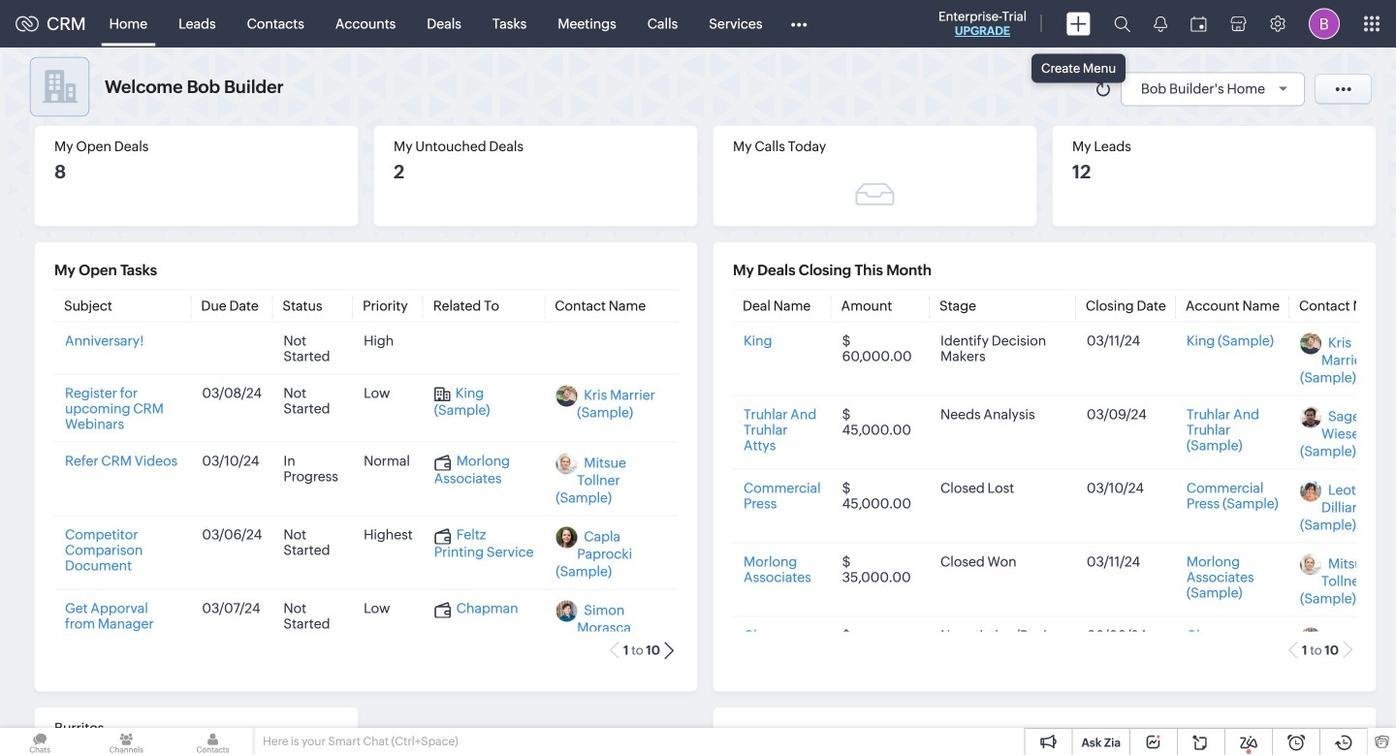 Task type: describe. For each thing, give the bounding box(es) containing it.
profile image
[[1310, 8, 1341, 39]]

channels image
[[87, 729, 166, 756]]

logo image
[[16, 16, 39, 32]]

signals image
[[1154, 16, 1168, 32]]

contacts image
[[173, 729, 253, 756]]

Other Modules field
[[778, 8, 820, 39]]



Task type: vqa. For each thing, say whether or not it's contained in the screenshot.
"Contacts" image
yes



Task type: locate. For each thing, give the bounding box(es) containing it.
search element
[[1103, 0, 1143, 48]]

calendar image
[[1191, 16, 1208, 32]]

create menu image
[[1067, 12, 1091, 35]]

signals element
[[1143, 0, 1180, 48]]

create menu element
[[1055, 0, 1103, 47]]

search image
[[1115, 16, 1131, 32]]

profile element
[[1298, 0, 1352, 47]]

chats image
[[0, 729, 80, 756]]



